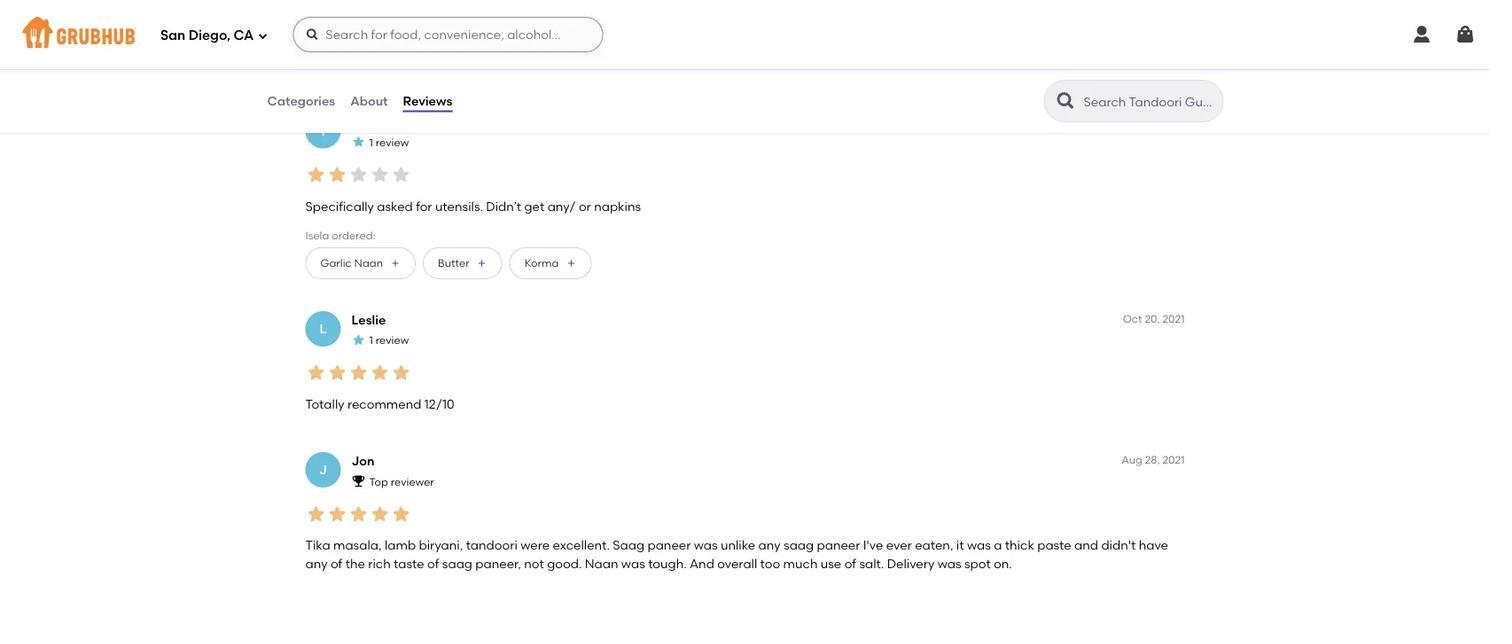 Task type: vqa. For each thing, say whether or not it's contained in the screenshot.
leftmost naan
yes



Task type: describe. For each thing, give the bounding box(es) containing it.
about button
[[350, 69, 389, 133]]

main navigation navigation
[[0, 0, 1491, 69]]

12/10
[[425, 397, 454, 412]]

about
[[350, 93, 388, 108]]

and
[[1075, 538, 1099, 553]]

in
[[407, 0, 418, 15]]

ordered: for bhatura
[[344, 31, 388, 44]]

the
[[346, 556, 365, 571]]

overall
[[718, 556, 757, 571]]

get
[[525, 199, 545, 214]]

was down it
[[938, 556, 962, 571]]

1 review for asked
[[369, 136, 409, 149]]

naan inside 'garlic naan' button
[[354, 257, 383, 270]]

Search Tandoori Guys-Point Loma search field
[[1082, 93, 1218, 110]]

categories
[[267, 93, 335, 108]]

salt.
[[860, 556, 884, 571]]

review for recommend
[[376, 334, 409, 347]]

1 of from the left
[[331, 556, 343, 571]]

recommend
[[348, 397, 422, 412]]

taste
[[394, 556, 424, 571]]

there was a hair in my food
[[305, 0, 470, 15]]

ca
[[234, 28, 254, 44]]

reviews button
[[402, 69, 453, 133]]

zainab
[[305, 31, 342, 44]]

28,
[[1145, 453, 1160, 466]]

for
[[416, 199, 432, 214]]

jon
[[352, 454, 375, 469]]

vegetable
[[453, 59, 506, 71]]

top reviewer
[[369, 475, 434, 488]]

or
[[579, 199, 591, 214]]

butter button
[[423, 247, 502, 279]]

1 for i
[[369, 136, 373, 149]]

vegetable samosa button
[[438, 49, 583, 81]]

plus icon image for bhatura
[[405, 60, 416, 70]]

masala,
[[333, 538, 382, 553]]

01,
[[1145, 114, 1158, 127]]

naan inside tika masala, lamb biryani, tandoori were excellent. saag paneer was unlike any saag paneer i've ever eaten, it was a thick paste and didn't have any of the rich taste of saag paneer, not good. naan was tough. and overall too much use of salt. delivery was spot on.
[[585, 556, 619, 571]]

thick
[[1005, 538, 1035, 553]]

paneer,
[[476, 556, 521, 571]]

1 vertical spatial any
[[305, 556, 328, 571]]

korma button
[[510, 247, 592, 279]]

vegetable samosa
[[453, 59, 550, 71]]

mar 01, 2022
[[1122, 114, 1185, 127]]

butter
[[438, 257, 470, 270]]

too
[[760, 556, 781, 571]]

use
[[821, 556, 842, 571]]

mar
[[1122, 114, 1143, 127]]

j
[[319, 462, 327, 478]]

not
[[524, 556, 544, 571]]

saag
[[613, 538, 645, 553]]

samosa
[[508, 59, 550, 71]]

unlike
[[721, 538, 756, 553]]

good.
[[547, 556, 582, 571]]

were
[[521, 538, 550, 553]]

san diego, ca
[[160, 28, 254, 44]]

much
[[784, 556, 818, 571]]

2022
[[1161, 114, 1185, 127]]

tough.
[[648, 556, 687, 571]]

specifically
[[305, 199, 374, 214]]

1 review for recommend
[[369, 334, 409, 347]]

cholle
[[321, 59, 354, 71]]

aug
[[1122, 453, 1143, 466]]

diego,
[[189, 28, 230, 44]]

i
[[321, 123, 325, 138]]

excellent.
[[553, 538, 610, 553]]

Search for food, convenience, alcohol... search field
[[293, 17, 603, 52]]

cholle bhatura
[[321, 59, 398, 71]]

lamb
[[385, 538, 416, 553]]

paste
[[1038, 538, 1072, 553]]



Task type: locate. For each thing, give the bounding box(es) containing it.
ordered: up the garlic naan
[[332, 229, 376, 242]]

reviews
[[403, 93, 452, 108]]

ordered: up cholle bhatura 'button'
[[344, 31, 388, 44]]

plus icon image inside 'garlic naan' button
[[390, 258, 401, 269]]

hair
[[381, 0, 404, 15]]

of right use
[[845, 556, 857, 571]]

oct
[[1123, 312, 1143, 325]]

2021 right 20,
[[1163, 312, 1185, 325]]

isela ordered:
[[305, 229, 376, 242]]

it
[[957, 538, 964, 553]]

1 1 review from the top
[[369, 136, 409, 149]]

plus icon image inside cholle bhatura 'button'
[[405, 60, 416, 70]]

specifically asked for utensils. didn't get any/ or napkins
[[305, 199, 641, 214]]

0 horizontal spatial saag
[[442, 556, 473, 571]]

1 horizontal spatial a
[[994, 538, 1002, 553]]

1 vertical spatial 1 review
[[369, 334, 409, 347]]

2 1 review from the top
[[369, 334, 409, 347]]

paneer up use
[[817, 538, 861, 553]]

didn't
[[1102, 538, 1136, 553]]

2021 right 28,
[[1163, 453, 1185, 466]]

tika
[[305, 538, 330, 553]]

review
[[376, 136, 409, 149], [376, 334, 409, 347]]

a inside tika masala, lamb biryani, tandoori were excellent. saag paneer was unlike any saag paneer i've ever eaten, it was a thick paste and didn't have any of the rich taste of saag paneer, not good. naan was tough. and overall too much use of salt. delivery was spot on.
[[994, 538, 1002, 553]]

0 vertical spatial a
[[370, 0, 378, 15]]

review down about button
[[376, 136, 409, 149]]

plus icon image inside 'butter' button
[[477, 258, 487, 269]]

utensils.
[[435, 199, 483, 214]]

0 horizontal spatial any
[[305, 556, 328, 571]]

spot
[[965, 556, 991, 571]]

plus icon image
[[405, 60, 416, 70], [558, 60, 568, 70], [390, 258, 401, 269], [477, 258, 487, 269], [566, 258, 577, 269]]

1 review down leslie
[[369, 334, 409, 347]]

0 horizontal spatial a
[[370, 0, 378, 15]]

0 vertical spatial ordered:
[[344, 31, 388, 44]]

san
[[160, 28, 185, 44]]

of left the
[[331, 556, 343, 571]]

tika masala, lamb biryani, tandoori were excellent. saag paneer was unlike any saag paneer i've ever eaten, it was a thick paste and didn't have any of the rich taste of saag paneer, not good. naan was tough. and overall too much use of salt. delivery was spot on.
[[305, 538, 1169, 571]]

plus icon image for samosa
[[558, 60, 568, 70]]

asked
[[377, 199, 413, 214]]

totally
[[305, 397, 345, 412]]

1 vertical spatial 2021
[[1163, 453, 1185, 466]]

1 vertical spatial review
[[376, 334, 409, 347]]

plus icon image right the garlic naan
[[390, 258, 401, 269]]

1 horizontal spatial paneer
[[817, 538, 861, 553]]

a up the on.
[[994, 538, 1002, 553]]

and
[[690, 556, 715, 571]]

search icon image
[[1056, 90, 1077, 112]]

0 vertical spatial any
[[759, 538, 781, 553]]

was down saag
[[621, 556, 645, 571]]

1 2021 from the top
[[1163, 312, 1185, 325]]

i've
[[864, 538, 883, 553]]

any up the too
[[759, 538, 781, 553]]

korma
[[525, 257, 559, 270]]

plus icon image for naan
[[390, 258, 401, 269]]

20,
[[1145, 312, 1160, 325]]

1 for l
[[369, 334, 373, 347]]

naan right garlic
[[354, 257, 383, 270]]

0 vertical spatial saag
[[784, 538, 814, 553]]

naan down excellent.
[[585, 556, 619, 571]]

napkins
[[594, 199, 641, 214]]

1 vertical spatial ordered:
[[332, 229, 376, 242]]

1 paneer from the left
[[648, 538, 691, 553]]

garlic
[[321, 257, 352, 270]]

0 horizontal spatial of
[[331, 556, 343, 571]]

garlic naan
[[321, 257, 383, 270]]

was up spot
[[967, 538, 991, 553]]

1 vertical spatial a
[[994, 538, 1002, 553]]

1 horizontal spatial naan
[[585, 556, 619, 571]]

2 paneer from the left
[[817, 538, 861, 553]]

l
[[320, 321, 327, 336]]

food
[[442, 0, 470, 15]]

was
[[343, 0, 367, 15], [694, 538, 718, 553], [967, 538, 991, 553], [621, 556, 645, 571], [938, 556, 962, 571]]

tandoori
[[466, 538, 518, 553]]

cholle bhatura button
[[305, 49, 431, 81]]

top
[[369, 475, 388, 488]]

star icon image
[[352, 135, 366, 149], [305, 164, 327, 185], [327, 164, 348, 185], [348, 164, 369, 185], [369, 164, 391, 185], [391, 164, 412, 185], [352, 333, 366, 347], [305, 362, 327, 384], [327, 362, 348, 384], [348, 362, 369, 384], [369, 362, 391, 384], [391, 362, 412, 384], [305, 503, 327, 525], [327, 503, 348, 525], [348, 503, 369, 525], [369, 503, 391, 525], [391, 503, 412, 525]]

of down biryani,
[[427, 556, 439, 571]]

any/
[[548, 199, 576, 214]]

2021
[[1163, 312, 1185, 325], [1163, 453, 1185, 466]]

1 down about button
[[369, 136, 373, 149]]

0 vertical spatial naan
[[354, 257, 383, 270]]

plus icon image inside vegetable samosa button
[[558, 60, 568, 70]]

oct 20, 2021
[[1123, 312, 1185, 325]]

garlic naan button
[[305, 247, 416, 279]]

paneer up tough. on the left of the page
[[648, 538, 691, 553]]

2 of from the left
[[427, 556, 439, 571]]

totally recommend 12/10
[[305, 397, 454, 412]]

review for asked
[[376, 136, 409, 149]]

2021 for tika masala, lamb biryani, tandoori were excellent. saag paneer was unlike any saag paneer i've ever eaten, it was a thick paste and didn't have any of the rich taste of saag paneer, not good. naan was tough. and overall too much use of salt. delivery was spot on.
[[1163, 453, 1185, 466]]

svg image
[[1412, 24, 1433, 45], [1455, 24, 1476, 45], [305, 27, 319, 42], [257, 31, 268, 41]]

plus icon image right bhatura
[[405, 60, 416, 70]]

plus icon image inside korma button
[[566, 258, 577, 269]]

2 horizontal spatial of
[[845, 556, 857, 571]]

1 review
[[369, 136, 409, 149], [369, 334, 409, 347]]

paneer
[[648, 538, 691, 553], [817, 538, 861, 553]]

1 horizontal spatial any
[[759, 538, 781, 553]]

2 review from the top
[[376, 334, 409, 347]]

1 down leslie
[[369, 334, 373, 347]]

delivery
[[887, 556, 935, 571]]

any down tika on the bottom left
[[305, 556, 328, 571]]

3 of from the left
[[845, 556, 857, 571]]

reviewer
[[391, 475, 434, 488]]

0 horizontal spatial naan
[[354, 257, 383, 270]]

plus icon image right "korma" at the top left of the page
[[566, 258, 577, 269]]

1 horizontal spatial saag
[[784, 538, 814, 553]]

plus icon image right samosa
[[558, 60, 568, 70]]

2 2021 from the top
[[1163, 453, 1185, 466]]

isela
[[305, 229, 329, 242]]

didn't
[[486, 199, 522, 214]]

1 1 from the top
[[369, 136, 373, 149]]

2 1 from the top
[[369, 334, 373, 347]]

ever
[[886, 538, 912, 553]]

1 vertical spatial naan
[[585, 556, 619, 571]]

was up and
[[694, 538, 718, 553]]

a left hair
[[370, 0, 378, 15]]

0 horizontal spatial paneer
[[648, 538, 691, 553]]

0 vertical spatial 1
[[369, 136, 373, 149]]

bhatura
[[356, 59, 398, 71]]

0 vertical spatial review
[[376, 136, 409, 149]]

1 vertical spatial 1
[[369, 334, 373, 347]]

on.
[[994, 556, 1013, 571]]

was up zainab  ordered:
[[343, 0, 367, 15]]

ordered: for naan
[[332, 229, 376, 242]]

1 horizontal spatial of
[[427, 556, 439, 571]]

trophy icon image
[[352, 474, 366, 488]]

my
[[421, 0, 439, 15]]

naan
[[354, 257, 383, 270], [585, 556, 619, 571]]

saag
[[784, 538, 814, 553], [442, 556, 473, 571]]

saag down biryani,
[[442, 556, 473, 571]]

1 review from the top
[[376, 136, 409, 149]]

1
[[369, 136, 373, 149], [369, 334, 373, 347]]

saag up much
[[784, 538, 814, 553]]

2021 for totally recommend 12/10
[[1163, 312, 1185, 325]]

biryani,
[[419, 538, 463, 553]]

rich
[[368, 556, 391, 571]]

leslie
[[352, 313, 386, 328]]

zainab  ordered:
[[305, 31, 388, 44]]

1 review down about button
[[369, 136, 409, 149]]

have
[[1139, 538, 1169, 553]]

any
[[759, 538, 781, 553], [305, 556, 328, 571]]

0 vertical spatial 1 review
[[369, 136, 409, 149]]

1 vertical spatial saag
[[442, 556, 473, 571]]

aug 28, 2021
[[1122, 453, 1185, 466]]

plus icon image right butter
[[477, 258, 487, 269]]

categories button
[[266, 69, 336, 133]]

review down leslie
[[376, 334, 409, 347]]

eaten,
[[915, 538, 954, 553]]

there
[[305, 0, 340, 15]]

0 vertical spatial 2021
[[1163, 312, 1185, 325]]



